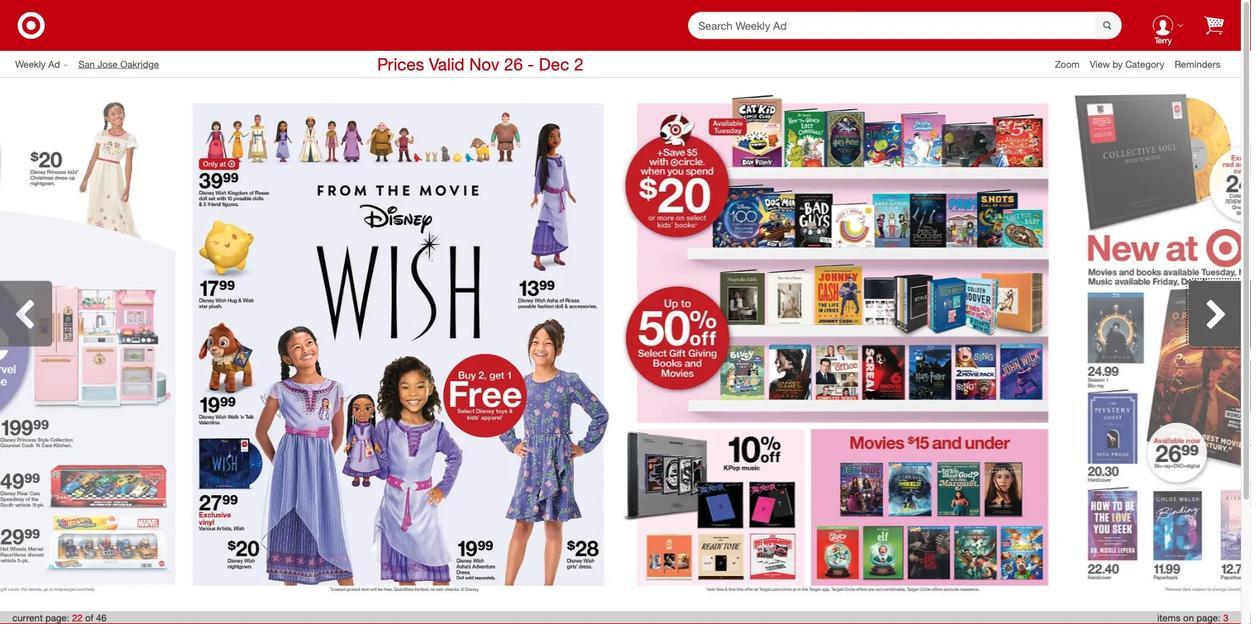 Task type: describe. For each thing, give the bounding box(es) containing it.
items on page: 3
[[1158, 612, 1229, 624]]

jose
[[98, 58, 118, 70]]

weekly ad
[[15, 58, 60, 70]]

valid
[[429, 54, 465, 74]]

terry link
[[1143, 4, 1185, 47]]

of
[[85, 612, 93, 624]]

terry
[[1155, 35, 1172, 46]]

san jose oakridge
[[78, 58, 159, 70]]

weekly ad link
[[15, 57, 78, 71]]

-
[[528, 54, 534, 74]]

page 21 image
[[0, 87, 176, 603]]

on
[[1184, 612, 1195, 624]]

zoom link
[[1056, 57, 1090, 71]]

page 23 image
[[621, 87, 1066, 603]]

page 24 image
[[1066, 87, 1252, 603]]

view your cart on target.com image
[[1205, 16, 1225, 35]]

nov
[[470, 54, 500, 74]]

go to target.com image
[[18, 12, 45, 39]]

prices valid nov 26 - dec 2
[[377, 54, 584, 74]]

view
[[1090, 58, 1110, 70]]

reminders link
[[1175, 57, 1231, 71]]

page 22 image
[[176, 87, 621, 603]]



Task type: locate. For each thing, give the bounding box(es) containing it.
22
[[72, 612, 83, 624]]

current
[[12, 612, 43, 624]]

prices
[[377, 54, 424, 74]]

form
[[689, 12, 1122, 40]]

oakridge
[[120, 58, 159, 70]]

san jose oakridge link
[[78, 57, 169, 71]]

1 horizontal spatial page:
[[1197, 612, 1221, 624]]

san
[[78, 58, 95, 70]]

items
[[1158, 612, 1181, 624]]

46
[[96, 612, 107, 624]]

by
[[1113, 58, 1123, 70]]

dec
[[539, 54, 570, 74]]

2
[[574, 54, 584, 74]]

3
[[1224, 612, 1229, 624]]

zoom
[[1056, 58, 1080, 70]]

2 page: from the left
[[1197, 612, 1221, 624]]

page: left '3'
[[1197, 612, 1221, 624]]

zoom-in element
[[1056, 58, 1080, 70]]

page:
[[45, 612, 69, 624], [1197, 612, 1221, 624]]

Search Weekly Ad search field
[[689, 12, 1122, 40]]

category
[[1126, 58, 1165, 70]]

page: left 22
[[45, 612, 69, 624]]

1 page: from the left
[[45, 612, 69, 624]]

26
[[504, 54, 523, 74]]

ad
[[48, 58, 60, 70]]

reminders
[[1175, 58, 1221, 70]]

view by category link
[[1090, 58, 1175, 70]]

current page: 22 of 46
[[12, 612, 107, 624]]

0 horizontal spatial page:
[[45, 612, 69, 624]]

view by category
[[1090, 58, 1165, 70]]

weekly
[[15, 58, 46, 70]]



Task type: vqa. For each thing, say whether or not it's contained in the screenshot.
26
yes



